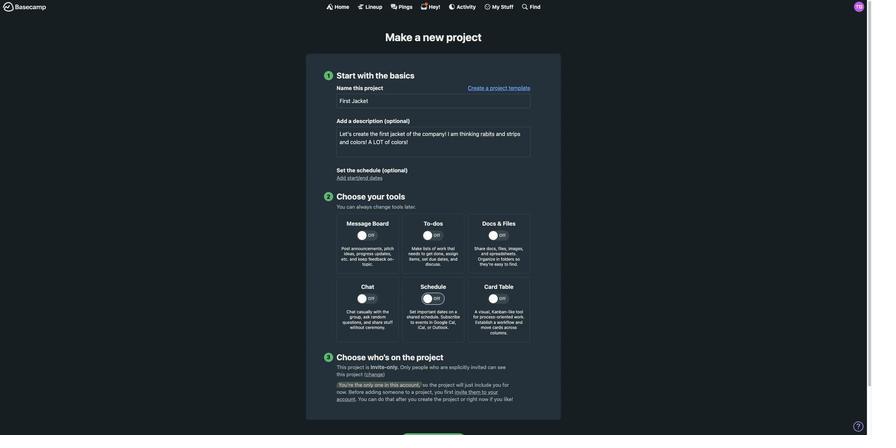 Task type: locate. For each thing, give the bounding box(es) containing it.
0 horizontal spatial on
[[391, 352, 401, 362]]

chat inside 'chat casually with the group, ask random questions, and share stuff without ceremony.'
[[347, 309, 356, 314]]

the up random
[[383, 309, 389, 314]]

in right one
[[385, 382, 389, 388]]

only
[[400, 364, 411, 370]]

0 vertical spatial (optional)
[[384, 118, 410, 124]]

2 horizontal spatial can
[[488, 364, 496, 370]]

you
[[337, 204, 345, 210], [358, 396, 367, 402]]

and inside 'chat casually with the group, ask random questions, and share stuff without ceremony.'
[[364, 320, 371, 325]]

0 horizontal spatial or
[[427, 325, 431, 330]]

the inside 'chat casually with the group, ask random questions, and share stuff without ceremony.'
[[383, 309, 389, 314]]

1
[[327, 72, 330, 79]]

1 horizontal spatial that
[[447, 246, 455, 251]]

1 horizontal spatial chat
[[361, 284, 374, 290]]

(
[[364, 371, 366, 378]]

account
[[337, 396, 355, 402]]

choose up this
[[337, 352, 366, 362]]

add left start/end
[[337, 175, 346, 181]]

you right . at the bottom
[[358, 396, 367, 402]]

for down a
[[473, 315, 479, 320]]

your up you can always change tools later.
[[368, 192, 385, 201]]

without
[[350, 325, 364, 330]]

your
[[368, 192, 385, 201], [488, 389, 498, 395]]

a
[[415, 31, 421, 44], [486, 85, 489, 91], [348, 118, 352, 124], [455, 309, 457, 314], [494, 320, 496, 325], [411, 389, 414, 395]]

1 horizontal spatial dates
[[437, 309, 448, 314]]

you're the only one in this account,
[[339, 382, 420, 388]]

in up easy
[[496, 257, 500, 262]]

1 choose from the top
[[337, 192, 366, 201]]

dates inside set important dates on a shared schedule. subscribe to events in google cal, ical, or outlook.
[[437, 309, 448, 314]]

that down someone
[[385, 396, 394, 402]]

who
[[429, 364, 439, 370]]

1 vertical spatial that
[[385, 396, 394, 402]]

one
[[375, 382, 383, 388]]

make for make lists of work that needs to get done, assign items, set due dates, and discuss.
[[412, 246, 422, 251]]

or
[[427, 325, 431, 330], [461, 396, 465, 402]]

etc.
[[341, 257, 349, 262]]

chat for chat casually with the group, ask random questions, and share stuff without ceremony.
[[347, 309, 356, 314]]

invite-
[[371, 364, 387, 370]]

1 vertical spatial dates
[[437, 309, 448, 314]]

1 vertical spatial chat
[[347, 309, 356, 314]]

1 vertical spatial on
[[391, 352, 401, 362]]

and
[[481, 251, 488, 256], [350, 257, 357, 262], [450, 257, 458, 262], [364, 320, 371, 325], [516, 320, 523, 325]]

tools left later.
[[392, 204, 403, 210]]

3
[[327, 354, 330, 361]]

to inside set important dates on a shared schedule. subscribe to events in google cal, ical, or outlook.
[[410, 320, 414, 325]]

this up someone
[[390, 382, 399, 388]]

)
[[383, 371, 385, 378]]

1 horizontal spatial can
[[368, 396, 377, 402]]

1 horizontal spatial this
[[353, 85, 363, 91]]

schedule
[[357, 167, 381, 173]]

or down invite
[[461, 396, 465, 402]]

1 horizontal spatial in
[[429, 320, 433, 325]]

only people who are explicitly invited can see this project (
[[337, 364, 506, 378]]

project inside only people who are explicitly invited can see this project (
[[346, 371, 363, 378]]

set inside set the schedule (optional) add start/end dates
[[337, 167, 345, 173]]

2 vertical spatial in
[[385, 382, 389, 388]]

set inside set important dates on a shared schedule. subscribe to events in google cal, ical, or outlook.
[[410, 309, 416, 314]]

add left description
[[337, 118, 347, 124]]

1 horizontal spatial so
[[515, 257, 520, 262]]

0 vertical spatial that
[[447, 246, 455, 251]]

activity link
[[449, 3, 476, 10]]

create a project template
[[468, 85, 530, 91]]

you right if
[[494, 396, 503, 402]]

1 vertical spatial this
[[337, 371, 345, 378]]

project left '('
[[346, 371, 363, 378]]

0 vertical spatial choose
[[337, 192, 366, 201]]

&
[[497, 220, 502, 227]]

0 vertical spatial this
[[353, 85, 363, 91]]

0 horizontal spatial set
[[337, 167, 345, 173]]

invite
[[455, 389, 467, 395]]

1 vertical spatial so
[[423, 382, 428, 388]]

2 horizontal spatial in
[[496, 257, 500, 262]]

and down ask
[[364, 320, 371, 325]]

0 vertical spatial in
[[496, 257, 500, 262]]

0 horizontal spatial your
[[368, 192, 385, 201]]

change
[[373, 204, 391, 210], [366, 371, 383, 378]]

tyler black image
[[854, 2, 864, 12]]

board
[[372, 220, 389, 227]]

a up cards
[[494, 320, 496, 325]]

in
[[496, 257, 500, 262], [429, 320, 433, 325], [385, 382, 389, 388]]

or inside set important dates on a shared schedule. subscribe to events in google cal, ical, or outlook.
[[427, 325, 431, 330]]

this project is invite-only.
[[337, 364, 399, 370]]

for inside so the project will just include you for now. before adding someone to a project, you first
[[503, 382, 509, 388]]

can left always
[[347, 204, 355, 210]]

done,
[[434, 251, 445, 256]]

. you can do that after you create the project or right now if you like!
[[355, 396, 513, 402]]

make down pings popup button
[[385, 31, 412, 44]]

so up find.
[[515, 257, 520, 262]]

Add a description (optional) text field
[[337, 127, 530, 157]]

1 horizontal spatial on
[[449, 309, 454, 314]]

project up first
[[438, 382, 455, 388]]

2 add from the top
[[337, 175, 346, 181]]

of
[[432, 246, 436, 251]]

can down the adding
[[368, 396, 377, 402]]

to-
[[424, 220, 433, 227]]

1 vertical spatial for
[[503, 382, 509, 388]]

the up start/end
[[347, 167, 355, 173]]

to down folders
[[504, 262, 508, 267]]

and inside the share docs, files, images, and spreadsheets. organize in folders so they're easy to find.
[[481, 251, 488, 256]]

for up the like!
[[503, 382, 509, 388]]

make
[[385, 31, 412, 44], [412, 246, 422, 251]]

0 horizontal spatial this
[[337, 371, 345, 378]]

0 vertical spatial chat
[[361, 284, 374, 290]]

set important dates on a shared schedule. subscribe to events in google cal, ical, or outlook.
[[407, 309, 460, 330]]

kanban-
[[492, 309, 508, 314]]

name this project
[[337, 85, 383, 91]]

and up organize
[[481, 251, 488, 256]]

and inside the make lists of work that needs to get done, assign items, set due dates, and discuss.
[[450, 257, 458, 262]]

them
[[469, 389, 480, 395]]

hey!
[[429, 4, 440, 10]]

make for make a new project
[[385, 31, 412, 44]]

1 vertical spatial make
[[412, 246, 422, 251]]

change down choose your tools
[[373, 204, 391, 210]]

the up before
[[355, 382, 362, 388]]

(optional) right schedule
[[382, 167, 408, 173]]

to up set
[[421, 251, 425, 256]]

the inside set the schedule (optional) add start/end dates
[[347, 167, 355, 173]]

images,
[[509, 246, 524, 251]]

1 vertical spatial (optional)
[[382, 167, 408, 173]]

you right 'include'
[[493, 382, 501, 388]]

start
[[337, 71, 356, 80]]

so up project,
[[423, 382, 428, 388]]

1 horizontal spatial you
[[358, 396, 367, 402]]

dates
[[370, 175, 383, 181], [437, 309, 448, 314]]

you right after on the left bottom of page
[[408, 396, 417, 402]]

and down ideas,
[[350, 257, 357, 262]]

1 vertical spatial change
[[366, 371, 383, 378]]

that inside the make lists of work that needs to get done, assign items, set due dates, and discuss.
[[447, 246, 455, 251]]

2 vertical spatial this
[[390, 382, 399, 388]]

1 vertical spatial set
[[410, 309, 416, 314]]

choose up always
[[337, 192, 366, 201]]

make a new project
[[385, 31, 482, 44]]

0 vertical spatial add
[[337, 118, 347, 124]]

0 horizontal spatial that
[[385, 396, 394, 402]]

project
[[446, 31, 482, 44], [364, 85, 383, 91], [490, 85, 507, 91], [417, 352, 443, 362], [348, 364, 364, 370], [346, 371, 363, 378], [438, 382, 455, 388], [443, 396, 459, 402]]

1 vertical spatial choose
[[337, 352, 366, 362]]

pings
[[399, 4, 413, 10]]

on
[[449, 309, 454, 314], [391, 352, 401, 362]]

(optional) right description
[[384, 118, 410, 124]]

can
[[347, 204, 355, 210], [488, 364, 496, 370], [368, 396, 377, 402]]

1 horizontal spatial your
[[488, 389, 498, 395]]

1 vertical spatial in
[[429, 320, 433, 325]]

1 horizontal spatial or
[[461, 396, 465, 402]]

1 horizontal spatial set
[[410, 309, 416, 314]]

cal,
[[449, 320, 456, 325]]

0 horizontal spatial chat
[[347, 309, 356, 314]]

can inside only people who are explicitly invited can see this project (
[[488, 364, 496, 370]]

change down invite-
[[366, 371, 383, 378]]

this
[[353, 85, 363, 91], [337, 371, 345, 378], [390, 382, 399, 388]]

0 vertical spatial your
[[368, 192, 385, 201]]

ical,
[[418, 325, 426, 330]]

make inside the make lists of work that needs to get done, assign items, set due dates, and discuss.
[[412, 246, 422, 251]]

create
[[418, 396, 433, 402]]

you left always
[[337, 204, 345, 210]]

1 vertical spatial with
[[373, 309, 382, 314]]

a up 'subscribe'
[[455, 309, 457, 314]]

before
[[349, 389, 364, 395]]

and down work.
[[516, 320, 523, 325]]

adding
[[365, 389, 381, 395]]

to up the now
[[482, 389, 486, 395]]

easy
[[494, 262, 503, 267]]

0 horizontal spatial for
[[473, 315, 479, 320]]

to-dos
[[424, 220, 443, 227]]

for
[[473, 315, 479, 320], [503, 382, 509, 388]]

set the schedule (optional) add start/end dates
[[337, 167, 408, 181]]

organize
[[478, 257, 495, 262]]

chat
[[361, 284, 374, 290], [347, 309, 356, 314]]

set
[[337, 167, 345, 173], [410, 309, 416, 314]]

0 vertical spatial or
[[427, 325, 431, 330]]

across
[[504, 325, 517, 330]]

to inside the share docs, files, images, and spreadsheets. organize in folders so they're easy to find.
[[504, 262, 508, 267]]

stuff
[[384, 320, 393, 325]]

0 vertical spatial dates
[[370, 175, 383, 181]]

new
[[423, 31, 444, 44]]

a
[[475, 309, 477, 314]]

2 horizontal spatial this
[[390, 382, 399, 388]]

so inside the share docs, files, images, and spreadsheets. organize in folders so they're easy to find.
[[515, 257, 520, 262]]

chat up the group,
[[347, 309, 356, 314]]

outlook.
[[433, 325, 449, 330]]

and down assign
[[450, 257, 458, 262]]

change )
[[366, 371, 385, 378]]

this right name
[[353, 85, 363, 91]]

set for important
[[410, 309, 416, 314]]

1 horizontal spatial for
[[503, 382, 509, 388]]

0 horizontal spatial can
[[347, 204, 355, 210]]

0 vertical spatial set
[[337, 167, 345, 173]]

0 vertical spatial on
[[449, 309, 454, 314]]

1 vertical spatial add
[[337, 175, 346, 181]]

project down start with the basics on the left top
[[364, 85, 383, 91]]

2
[[327, 193, 330, 200]]

set
[[422, 257, 428, 262]]

a inside a visual, kanban-like tool for process-oriented work. establish a workflow and move cards across columns.
[[494, 320, 496, 325]]

with inside 'chat casually with the group, ask random questions, and share stuff without ceremony.'
[[373, 309, 382, 314]]

dates up 'subscribe'
[[437, 309, 448, 314]]

0 vertical spatial change
[[373, 204, 391, 210]]

important
[[417, 309, 436, 314]]

set up the add start/end dates link
[[337, 167, 345, 173]]

card table
[[484, 284, 514, 290]]

0 horizontal spatial dates
[[370, 175, 383, 181]]

this
[[337, 364, 346, 370]]

so inside so the project will just include you for now. before adding someone to a project, you first
[[423, 382, 428, 388]]

on up only.
[[391, 352, 401, 362]]

find
[[530, 4, 541, 10]]

with up random
[[373, 309, 382, 314]]

set up shared
[[410, 309, 416, 314]]

make up needs
[[412, 246, 422, 251]]

chat down topic.
[[361, 284, 374, 290]]

to down shared
[[410, 320, 414, 325]]

can left the 'see'
[[488, 364, 496, 370]]

to down account,
[[405, 389, 410, 395]]

choose
[[337, 192, 366, 201], [337, 352, 366, 362]]

tools up later.
[[386, 192, 405, 201]]

or right "ical," at the left of the page
[[427, 325, 431, 330]]

the up project,
[[429, 382, 437, 388]]

message board
[[347, 220, 389, 227]]

0 horizontal spatial so
[[423, 382, 428, 388]]

dates down schedule
[[370, 175, 383, 181]]

the
[[376, 71, 388, 80], [347, 167, 355, 173], [383, 309, 389, 314], [402, 352, 415, 362], [355, 382, 362, 388], [429, 382, 437, 388], [434, 396, 441, 402]]

tools
[[386, 192, 405, 201], [392, 204, 403, 210]]

with up name this project
[[357, 71, 374, 80]]

a left new
[[415, 31, 421, 44]]

a down account,
[[411, 389, 414, 395]]

2 choose from the top
[[337, 352, 366, 362]]

None submit
[[399, 433, 468, 435]]

if
[[490, 396, 493, 402]]

1 add from the top
[[337, 118, 347, 124]]

in down "schedule."
[[429, 320, 433, 325]]

on up 'subscribe'
[[449, 309, 454, 314]]

1 vertical spatial your
[[488, 389, 498, 395]]

1 vertical spatial can
[[488, 364, 496, 370]]

0 vertical spatial make
[[385, 31, 412, 44]]

0 vertical spatial you
[[337, 204, 345, 210]]

this down this
[[337, 371, 345, 378]]

the right the create at bottom left
[[434, 396, 441, 402]]

your up if
[[488, 389, 498, 395]]

and inside a visual, kanban-like tool for process-oriented work. establish a workflow and move cards across columns.
[[516, 320, 523, 325]]

(optional) inside set the schedule (optional) add start/end dates
[[382, 167, 408, 173]]

0 vertical spatial for
[[473, 315, 479, 320]]

0 vertical spatial so
[[515, 257, 520, 262]]

later.
[[405, 204, 416, 210]]

that up assign
[[447, 246, 455, 251]]



Task type: vqa. For each thing, say whether or not it's contained in the screenshot.
or inside SET IMPORTANT DATES ON A SHARED SCHEDULE. SUBSCRIBE TO EVENTS IN GOOGLE CAL, ICAL, OR OUTLOOK.
yes



Task type: describe. For each thing, give the bounding box(es) containing it.
choose for choose who's on the project
[[337, 352, 366, 362]]

workflow
[[497, 320, 514, 325]]

cards
[[492, 325, 503, 330]]

invite them to your account
[[337, 389, 498, 402]]

and inside post announcements, pitch ideas, progress updates, etc. and keep feedback on- topic.
[[350, 257, 357, 262]]

stuff
[[501, 4, 514, 10]]

choose your tools
[[337, 192, 405, 201]]

that for work
[[447, 246, 455, 251]]

who's
[[368, 352, 389, 362]]

main element
[[0, 0, 867, 13]]

to inside so the project will just include you for now. before adding someone to a project, you first
[[405, 389, 410, 395]]

topic.
[[362, 262, 373, 267]]

pings button
[[391, 3, 413, 10]]

find button
[[522, 3, 541, 10]]

dates,
[[437, 257, 449, 262]]

someone
[[383, 389, 404, 395]]

you up . you can do that after you create the project or right now if you like!
[[435, 389, 443, 395]]

chat casually with the group, ask random questions, and share stuff without ceremony.
[[343, 309, 393, 330]]

you can always change tools later.
[[337, 204, 416, 210]]

my stuff
[[492, 4, 514, 10]]

dates inside set the schedule (optional) add start/end dates
[[370, 175, 383, 181]]

description
[[353, 118, 383, 124]]

tool
[[516, 309, 523, 314]]

are
[[441, 364, 448, 370]]

1 vertical spatial you
[[358, 396, 367, 402]]

0 vertical spatial tools
[[386, 192, 405, 201]]

this inside only people who are explicitly invited can see this project (
[[337, 371, 345, 378]]

account,
[[400, 382, 420, 388]]

do
[[378, 396, 384, 402]]

subscribe
[[441, 315, 460, 320]]

share
[[372, 320, 383, 325]]

docs & files
[[482, 220, 516, 227]]

visual,
[[479, 309, 491, 314]]

1 vertical spatial or
[[461, 396, 465, 402]]

feedback
[[368, 257, 386, 262]]

to inside the make lists of work that needs to get done, assign items, set due dates, and discuss.
[[421, 251, 425, 256]]

oriented
[[497, 315, 513, 320]]

work.
[[514, 315, 525, 320]]

establish
[[475, 320, 493, 325]]

table
[[499, 284, 514, 290]]

project down activity link
[[446, 31, 482, 44]]

they're
[[480, 262, 493, 267]]

a inside so the project will just include you for now. before adding someone to a project, you first
[[411, 389, 414, 395]]

project down first
[[443, 396, 459, 402]]

lineup link
[[357, 3, 382, 10]]

1 vertical spatial tools
[[392, 204, 403, 210]]

columns.
[[490, 331, 508, 336]]

on inside set important dates on a shared schedule. subscribe to events in google cal, ical, or outlook.
[[449, 309, 454, 314]]

first
[[444, 389, 453, 395]]

a left description
[[348, 118, 352, 124]]

in inside set important dates on a shared schedule. subscribe to events in google cal, ical, or outlook.
[[429, 320, 433, 325]]

(optional) for add a description (optional)
[[384, 118, 410, 124]]

get
[[426, 251, 433, 256]]

0 vertical spatial can
[[347, 204, 355, 210]]

docs,
[[487, 246, 497, 251]]

invited
[[471, 364, 486, 370]]

add a description (optional)
[[337, 118, 410, 124]]

keep
[[358, 257, 367, 262]]

just
[[465, 382, 473, 388]]

0 horizontal spatial you
[[337, 204, 345, 210]]

add inside set the schedule (optional) add start/end dates
[[337, 175, 346, 181]]

a visual, kanban-like tool for process-oriented work. establish a workflow and move cards across columns.
[[473, 309, 525, 336]]

set for the
[[337, 167, 345, 173]]

a right the create
[[486, 85, 489, 91]]

2 vertical spatial can
[[368, 396, 377, 402]]

files
[[503, 220, 516, 227]]

(optional) for set the schedule (optional) add start/end dates
[[382, 167, 408, 173]]

project left is
[[348, 364, 364, 370]]

make lists of work that needs to get done, assign items, set due dates, and discuss.
[[409, 246, 458, 267]]

lineup
[[366, 4, 382, 10]]

project,
[[415, 389, 433, 395]]

project up who
[[417, 352, 443, 362]]

start/end
[[347, 175, 368, 181]]

to inside invite them to your account
[[482, 389, 486, 395]]

is
[[366, 364, 369, 370]]

like!
[[504, 396, 513, 402]]

after
[[396, 396, 407, 402]]

due
[[429, 257, 436, 262]]

progress
[[357, 251, 374, 256]]

the left basics
[[376, 71, 388, 80]]

work
[[437, 246, 446, 251]]

0 vertical spatial with
[[357, 71, 374, 80]]

group,
[[350, 315, 362, 320]]

basics
[[390, 71, 414, 80]]

home
[[335, 4, 349, 10]]

that for do
[[385, 396, 394, 402]]

Name this project text field
[[337, 94, 530, 108]]

for inside a visual, kanban-like tool for process-oriented work. establish a workflow and move cards across columns.
[[473, 315, 479, 320]]

docs
[[482, 220, 496, 227]]

now
[[479, 396, 488, 402]]

schedule
[[421, 284, 446, 290]]

start with the basics
[[337, 71, 414, 80]]

post announcements, pitch ideas, progress updates, etc. and keep feedback on- topic.
[[341, 246, 394, 267]]

share
[[474, 246, 485, 251]]

files,
[[498, 246, 507, 251]]

the up only
[[402, 352, 415, 362]]

invite them to your account link
[[337, 389, 498, 402]]

create
[[468, 85, 484, 91]]

on-
[[387, 257, 394, 262]]

updates,
[[375, 251, 391, 256]]

project inside so the project will just include you for now. before adding someone to a project, you first
[[438, 382, 455, 388]]

chat for chat
[[361, 284, 374, 290]]

post
[[342, 246, 350, 251]]

home link
[[326, 3, 349, 10]]

create a project template link
[[468, 85, 530, 91]]

you're
[[339, 382, 353, 388]]

will
[[456, 382, 463, 388]]

dos
[[433, 220, 443, 227]]

only.
[[387, 364, 399, 370]]

events
[[415, 320, 428, 325]]

project left the template
[[490, 85, 507, 91]]

see
[[498, 364, 506, 370]]

template
[[509, 85, 530, 91]]

ideas,
[[344, 251, 355, 256]]

ask
[[363, 315, 370, 320]]

choose for choose your tools
[[337, 192, 366, 201]]

switch accounts image
[[3, 2, 46, 12]]

find.
[[509, 262, 518, 267]]

your inside invite them to your account
[[488, 389, 498, 395]]

the inside so the project will just include you for now. before adding someone to a project, you first
[[429, 382, 437, 388]]

name
[[337, 85, 352, 91]]

in inside the share docs, files, images, and spreadsheets. organize in folders so they're easy to find.
[[496, 257, 500, 262]]

folders
[[501, 257, 514, 262]]

announcements,
[[351, 246, 383, 251]]

a inside set important dates on a shared schedule. subscribe to events in google cal, ical, or outlook.
[[455, 309, 457, 314]]

0 horizontal spatial in
[[385, 382, 389, 388]]

my stuff button
[[484, 3, 514, 10]]



